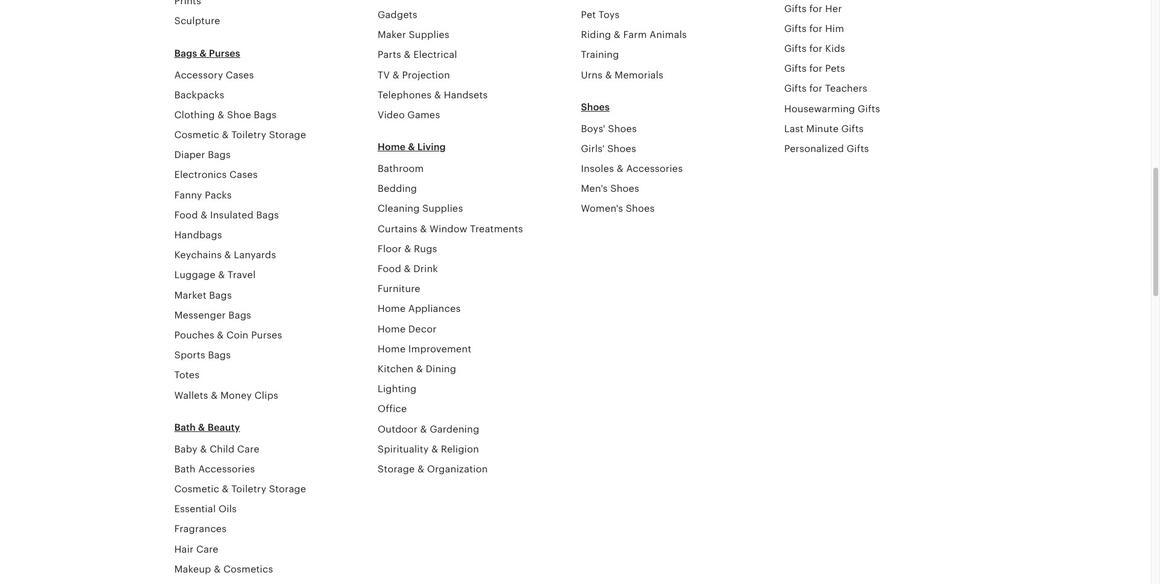Task type: vqa. For each thing, say whether or not it's contained in the screenshot.
5 OUT OF 5 STARS 'image' for 92.09
no



Task type: describe. For each thing, give the bounding box(es) containing it.
gifts for pets
[[784, 63, 845, 74]]

0 horizontal spatial purses
[[209, 47, 240, 59]]

video
[[378, 109, 405, 121]]

& for the parts & electrical link
[[404, 49, 411, 61]]

0 vertical spatial accessories
[[626, 163, 683, 175]]

improvement
[[408, 344, 471, 355]]

& for luggage & travel link
[[218, 270, 225, 281]]

bags & purses
[[174, 47, 240, 59]]

religion
[[441, 444, 479, 455]]

for for teachers
[[809, 83, 823, 94]]

keychains & lanyards link
[[174, 250, 276, 261]]

kitchen & dining
[[378, 364, 456, 375]]

& for food & insulated bags link
[[201, 210, 207, 221]]

hair care link
[[174, 544, 218, 556]]

pets
[[825, 63, 845, 74]]

handsets
[[444, 89, 488, 101]]

floor & rugs link
[[378, 243, 437, 255]]

fragrances
[[174, 524, 227, 536]]

totes link
[[174, 370, 200, 382]]

& for tv & projection link
[[393, 69, 399, 81]]

toiletry for 1st cosmetic & toiletry storage link from the bottom of the page
[[231, 484, 266, 496]]

& for wallets & money clips link
[[211, 390, 218, 402]]

food for food & drink
[[378, 264, 401, 275]]

oils
[[219, 504, 237, 516]]

sports
[[174, 350, 205, 361]]

kids
[[825, 43, 845, 54]]

furniture link
[[378, 284, 420, 295]]

gadgets link
[[378, 9, 418, 21]]

makeup & cosmetics
[[174, 564, 273, 576]]

1 vertical spatial storage
[[378, 464, 415, 476]]

office
[[378, 404, 407, 415]]

clothing & shoe bags
[[174, 109, 277, 121]]

cases for electronics cases
[[229, 169, 258, 181]]

organization
[[427, 464, 488, 476]]

girls' shoes link
[[581, 143, 636, 155]]

pouches & coin purses
[[174, 330, 282, 341]]

& for floor & rugs link
[[404, 243, 411, 255]]

& for the bath & beauty "link" at bottom left
[[198, 422, 205, 434]]

essential oils link
[[174, 504, 237, 516]]

gardening
[[430, 424, 479, 435]]

pouches & coin purses link
[[174, 330, 282, 341]]

projection
[[402, 69, 450, 81]]

& for kitchen & dining link
[[416, 364, 423, 375]]

accessory cases
[[174, 69, 254, 81]]

electronics
[[174, 169, 227, 181]]

home for home appliances
[[378, 304, 406, 315]]

cosmetic & toiletry storage for 2nd cosmetic & toiletry storage link from the bottom
[[174, 129, 306, 141]]

floor
[[378, 243, 402, 255]]

essential
[[174, 504, 216, 516]]

gifts down the housewarming gifts
[[842, 123, 864, 135]]

hair
[[174, 544, 194, 556]]

minute
[[806, 123, 839, 135]]

electronics cases
[[174, 169, 258, 181]]

for for her
[[809, 3, 823, 14]]

hair care
[[174, 544, 218, 556]]

farm
[[623, 29, 647, 41]]

bags right insulated
[[256, 210, 279, 221]]

gifts down gifts for him
[[784, 43, 807, 54]]

food & drink link
[[378, 264, 438, 275]]

& for storage & organization link
[[418, 464, 424, 476]]

sports bags
[[174, 350, 231, 361]]

bedding
[[378, 183, 417, 195]]

curtains & window treatments link
[[378, 223, 523, 235]]

diaper
[[174, 149, 205, 161]]

home improvement
[[378, 344, 471, 355]]

last minute gifts
[[784, 123, 864, 135]]

home & living link
[[378, 141, 446, 153]]

gifts down gifts for her 'link'
[[784, 23, 807, 34]]

clips
[[255, 390, 278, 402]]

storage & organization link
[[378, 464, 488, 476]]

rugs
[[414, 243, 437, 255]]

curtains & window treatments
[[378, 223, 523, 235]]

riding & farm animals link
[[581, 29, 687, 41]]

& for spirituality & religion link
[[431, 444, 438, 455]]

living
[[417, 141, 446, 153]]

men's shoes link
[[581, 183, 639, 195]]

urns
[[581, 69, 603, 81]]

supplies for cleaning supplies
[[422, 203, 463, 215]]

toiletry for 2nd cosmetic & toiletry storage link from the bottom
[[231, 129, 266, 141]]

sports bags link
[[174, 350, 231, 361]]

housewarming
[[784, 103, 855, 115]]

bags down luggage & travel link
[[209, 290, 232, 301]]

1 horizontal spatial purses
[[251, 330, 282, 341]]

2 cosmetic & toiletry storage link from the top
[[174, 484, 306, 496]]

bags down pouches & coin purses
[[208, 350, 231, 361]]

maker supplies
[[378, 29, 450, 41]]

last minute gifts link
[[784, 123, 864, 135]]

totes
[[174, 370, 200, 382]]

kitchen
[[378, 364, 414, 375]]

accessory
[[174, 69, 223, 81]]

boys'
[[581, 123, 605, 135]]

spirituality & religion
[[378, 444, 479, 455]]

bath for bath accessories
[[174, 464, 196, 476]]

food & insulated bags link
[[174, 210, 279, 221]]

electrical
[[413, 49, 457, 61]]

lighting link
[[378, 384, 417, 395]]

accessory cases link
[[174, 69, 254, 81]]

fanny
[[174, 190, 202, 201]]

shoe
[[227, 109, 251, 121]]

men's shoes
[[581, 183, 639, 195]]

messenger bags
[[174, 310, 251, 321]]

outdoor & gardening link
[[378, 424, 479, 435]]

food for food & insulated bags
[[174, 210, 198, 221]]

storage for 1st cosmetic & toiletry storage link from the bottom of the page
[[269, 484, 306, 496]]

baby
[[174, 444, 198, 455]]

& for curtains & window treatments link
[[420, 223, 427, 235]]

girls'
[[581, 143, 605, 155]]

telephones
[[378, 89, 432, 101]]

storage for 2nd cosmetic & toiletry storage link from the bottom
[[269, 129, 306, 141]]

luggage & travel
[[174, 270, 256, 281]]

backpacks link
[[174, 89, 224, 101]]

& for 1st cosmetic & toiletry storage link from the bottom of the page
[[222, 484, 229, 496]]

personalized
[[784, 143, 844, 155]]

insulated
[[210, 210, 254, 221]]



Task type: locate. For each thing, give the bounding box(es) containing it.
1 vertical spatial accessories
[[198, 464, 255, 476]]

housewarming gifts
[[784, 103, 880, 115]]

bags right shoe
[[254, 109, 277, 121]]

home for home improvement
[[378, 344, 406, 355]]

& up 'spirituality & religion'
[[420, 424, 427, 435]]

& left "living"
[[408, 141, 415, 153]]

1 vertical spatial supplies
[[422, 203, 463, 215]]

insoles
[[581, 163, 614, 175]]

cosmetic for 1st cosmetic & toiletry storage link from the bottom of the page
[[174, 484, 219, 496]]

pet toys
[[581, 9, 620, 21]]

1 horizontal spatial care
[[237, 444, 259, 455]]

4 home from the top
[[378, 344, 406, 355]]

& for outdoor & gardening link
[[420, 424, 427, 435]]

& right tv
[[393, 69, 399, 81]]

home for home & living
[[378, 141, 406, 153]]

sculpture
[[174, 15, 220, 27]]

& right parts
[[404, 49, 411, 61]]

& for insoles & accessories "link" on the right of page
[[617, 163, 624, 175]]

gifts up gifts for him
[[784, 3, 807, 14]]

pet
[[581, 9, 596, 21]]

& up men's shoes link
[[617, 163, 624, 175]]

telephones & handsets
[[378, 89, 488, 101]]

cosmetic & toiletry storage for 1st cosmetic & toiletry storage link from the bottom of the page
[[174, 484, 306, 496]]

animals
[[650, 29, 687, 41]]

cosmetic & toiletry storage up oils
[[174, 484, 306, 496]]

shoes down men's shoes link
[[626, 203, 655, 215]]

storage
[[269, 129, 306, 141], [378, 464, 415, 476], [269, 484, 306, 496]]

purses
[[209, 47, 240, 59], [251, 330, 282, 341]]

cosmetic up essential
[[174, 484, 219, 496]]

keychains
[[174, 250, 222, 261]]

for down gifts for pets link at the right top
[[809, 83, 823, 94]]

2 toiletry from the top
[[231, 484, 266, 496]]

urns & memorials link
[[581, 69, 664, 81]]

1 vertical spatial cosmetic & toiletry storage
[[174, 484, 306, 496]]

gifts for kids
[[784, 43, 845, 54]]

1 vertical spatial cosmetic & toiletry storage link
[[174, 484, 306, 496]]

for for kids
[[809, 43, 823, 54]]

for left him
[[809, 23, 823, 34]]

gifts down gifts for kids
[[784, 63, 807, 74]]

0 vertical spatial storage
[[269, 129, 306, 141]]

makeup
[[174, 564, 211, 576]]

for left "kids"
[[809, 43, 823, 54]]

1 for from the top
[[809, 3, 823, 14]]

0 vertical spatial purses
[[209, 47, 240, 59]]

0 horizontal spatial food
[[174, 210, 198, 221]]

0 vertical spatial care
[[237, 444, 259, 455]]

bathroom link
[[378, 163, 424, 175]]

food & drink
[[378, 264, 438, 275]]

supplies up electrical
[[409, 29, 450, 41]]

accessories down child
[[198, 464, 255, 476]]

games
[[407, 109, 440, 121]]

electronics cases link
[[174, 169, 258, 181]]

0 vertical spatial cosmetic & toiletry storage link
[[174, 129, 306, 141]]

cases for accessory cases
[[226, 69, 254, 81]]

1 bath from the top
[[174, 422, 196, 434]]

bags up coin
[[228, 310, 251, 321]]

cosmetic for 2nd cosmetic & toiletry storage link from the bottom
[[174, 129, 219, 141]]

& for keychains & lanyards link
[[224, 250, 231, 261]]

girls' shoes
[[581, 143, 636, 155]]

cosmetic & toiletry storage
[[174, 129, 306, 141], [174, 484, 306, 496]]

home decor link
[[378, 324, 437, 335]]

& down projection in the left top of the page
[[434, 89, 441, 101]]

0 vertical spatial bath
[[174, 422, 196, 434]]

clothing & shoe bags link
[[174, 109, 277, 121]]

& left money
[[211, 390, 218, 402]]

money
[[220, 390, 252, 402]]

home improvement link
[[378, 344, 471, 355]]

& up luggage & travel link
[[224, 250, 231, 261]]

home appliances link
[[378, 304, 461, 315]]

shoes for girls'
[[607, 143, 636, 155]]

home up kitchen
[[378, 344, 406, 355]]

& left coin
[[217, 330, 224, 341]]

0 vertical spatial food
[[174, 210, 198, 221]]

& for the bags & purses link
[[200, 47, 207, 59]]

2 vertical spatial storage
[[269, 484, 306, 496]]

shoes up insoles & accessories
[[607, 143, 636, 155]]

accessories up men's shoes
[[626, 163, 683, 175]]

video games
[[378, 109, 440, 121]]

market bags
[[174, 290, 232, 301]]

for for him
[[809, 23, 823, 34]]

home for home decor
[[378, 324, 406, 335]]

backpacks
[[174, 89, 224, 101]]

& left the rugs
[[404, 243, 411, 255]]

& right makeup
[[214, 564, 221, 576]]

toiletry down shoe
[[231, 129, 266, 141]]

gifts down last minute gifts
[[847, 143, 869, 155]]

supplies for maker supplies
[[409, 29, 450, 41]]

insoles & accessories
[[581, 163, 683, 175]]

women's
[[581, 203, 623, 215]]

2 home from the top
[[378, 304, 406, 315]]

bath for bath & beauty
[[174, 422, 196, 434]]

shoes
[[581, 101, 610, 113], [608, 123, 637, 135], [607, 143, 636, 155], [611, 183, 639, 195], [626, 203, 655, 215]]

0 horizontal spatial care
[[196, 544, 218, 556]]

gifts for kids link
[[784, 43, 845, 54]]

care down fragrances link
[[196, 544, 218, 556]]

wallets & money clips
[[174, 390, 278, 402]]

window
[[430, 223, 468, 235]]

1 toiletry from the top
[[231, 129, 266, 141]]

drink
[[413, 264, 438, 275]]

parts
[[378, 49, 401, 61]]

& down fanny packs link
[[201, 210, 207, 221]]

lanyards
[[234, 250, 276, 261]]

& for home & living link
[[408, 141, 415, 153]]

riding
[[581, 29, 611, 41]]

luggage & travel link
[[174, 270, 256, 281]]

1 home from the top
[[378, 141, 406, 153]]

cosmetic & toiletry storage link up oils
[[174, 484, 306, 496]]

& for food & drink link
[[404, 264, 411, 275]]

2 bath from the top
[[174, 464, 196, 476]]

bags up accessory
[[174, 47, 197, 59]]

bath down baby
[[174, 464, 196, 476]]

last
[[784, 123, 804, 135]]

3 home from the top
[[378, 324, 406, 335]]

food down the floor
[[378, 264, 401, 275]]

& up storage & organization link
[[431, 444, 438, 455]]

& for 'telephones & handsets' link
[[434, 89, 441, 101]]

gifts for pets link
[[784, 63, 845, 74]]

& for clothing & shoe bags link in the top left of the page
[[218, 109, 224, 121]]

0 vertical spatial cosmetic
[[174, 129, 219, 141]]

diaper bags link
[[174, 149, 231, 161]]

0 vertical spatial cases
[[226, 69, 254, 81]]

beauty
[[208, 422, 240, 434]]

0 vertical spatial cosmetic & toiletry storage
[[174, 129, 306, 141]]

care right child
[[237, 444, 259, 455]]

gifts for her link
[[784, 3, 842, 14]]

cases
[[226, 69, 254, 81], [229, 169, 258, 181]]

& left travel
[[218, 270, 225, 281]]

5 for from the top
[[809, 83, 823, 94]]

1 horizontal spatial accessories
[[626, 163, 683, 175]]

bags
[[174, 47, 197, 59], [254, 109, 277, 121], [208, 149, 231, 161], [256, 210, 279, 221], [209, 290, 232, 301], [228, 310, 251, 321], [208, 350, 231, 361]]

bags & purses link
[[174, 47, 240, 59]]

cosmetics
[[223, 564, 273, 576]]

boys' shoes link
[[581, 123, 637, 135]]

& left shoe
[[218, 109, 224, 121]]

home left decor
[[378, 324, 406, 335]]

personalized gifts link
[[784, 143, 869, 155]]

1 cosmetic & toiletry storage from the top
[[174, 129, 306, 141]]

curtains
[[378, 223, 417, 235]]

personalized gifts
[[784, 143, 869, 155]]

2 cosmetic & toiletry storage from the top
[[174, 484, 306, 496]]

bath up baby
[[174, 422, 196, 434]]

& up oils
[[222, 484, 229, 496]]

tv & projection
[[378, 69, 450, 81]]

& left drink
[[404, 264, 411, 275]]

& for makeup & cosmetics link
[[214, 564, 221, 576]]

shoes for women's
[[626, 203, 655, 215]]

keychains & lanyards
[[174, 250, 276, 261]]

1 cosmetic from the top
[[174, 129, 219, 141]]

supplies up window
[[422, 203, 463, 215]]

market bags link
[[174, 290, 232, 301]]

shoes link
[[581, 101, 610, 113]]

2 cosmetic from the top
[[174, 484, 219, 496]]

fanny packs
[[174, 190, 232, 201]]

for left her
[[809, 3, 823, 14]]

& for pouches & coin purses link
[[217, 330, 224, 341]]

cleaning
[[378, 203, 420, 215]]

bath
[[174, 422, 196, 434], [174, 464, 196, 476]]

& right baby
[[200, 444, 207, 455]]

& for urns & memorials link
[[605, 69, 612, 81]]

& for baby & child care link
[[200, 444, 207, 455]]

& for 2nd cosmetic & toiletry storage link from the bottom
[[222, 129, 229, 141]]

1 vertical spatial care
[[196, 544, 218, 556]]

gifts down gifts for pets
[[784, 83, 807, 94]]

child
[[210, 444, 235, 455]]

home appliances
[[378, 304, 461, 315]]

& left farm
[[614, 29, 621, 41]]

cosmetic & toiletry storage link down shoe
[[174, 129, 306, 141]]

outdoor
[[378, 424, 418, 435]]

3 for from the top
[[809, 43, 823, 54]]

bags up electronics cases link
[[208, 149, 231, 161]]

shoes up 'boys''
[[581, 101, 610, 113]]

2 for from the top
[[809, 23, 823, 34]]

gifts down teachers
[[858, 103, 880, 115]]

0 vertical spatial supplies
[[409, 29, 450, 41]]

cosmetic down clothing at the top left of page
[[174, 129, 219, 141]]

women's shoes link
[[581, 203, 655, 215]]

cleaning supplies
[[378, 203, 463, 215]]

& right urns
[[605, 69, 612, 81]]

parts & electrical
[[378, 49, 457, 61]]

sculpture link
[[174, 15, 220, 27]]

& up the rugs
[[420, 223, 427, 235]]

fanny packs link
[[174, 190, 232, 201]]

1 vertical spatial toiletry
[[231, 484, 266, 496]]

food down fanny at the left of page
[[174, 210, 198, 221]]

1 vertical spatial bath
[[174, 464, 196, 476]]

& down 'home improvement' 'link'
[[416, 364, 423, 375]]

spirituality & religion link
[[378, 444, 479, 455]]

food
[[174, 210, 198, 221], [378, 264, 401, 275]]

cases up packs
[[229, 169, 258, 181]]

& for riding & farm animals link
[[614, 29, 621, 41]]

furniture
[[378, 284, 420, 295]]

fragrances link
[[174, 524, 227, 536]]

1 cosmetic & toiletry storage link from the top
[[174, 129, 306, 141]]

& down spirituality & religion link
[[418, 464, 424, 476]]

purses right coin
[[251, 330, 282, 341]]

home up bathroom link
[[378, 141, 406, 153]]

gifts
[[784, 3, 807, 14], [784, 23, 807, 34], [784, 43, 807, 54], [784, 63, 807, 74], [784, 83, 807, 94], [858, 103, 880, 115], [842, 123, 864, 135], [847, 143, 869, 155]]

1 vertical spatial cases
[[229, 169, 258, 181]]

for for pets
[[809, 63, 823, 74]]

1 vertical spatial purses
[[251, 330, 282, 341]]

shoes for boys'
[[608, 123, 637, 135]]

shoes for men's
[[611, 183, 639, 195]]

home
[[378, 141, 406, 153], [378, 304, 406, 315], [378, 324, 406, 335], [378, 344, 406, 355]]

home down furniture link
[[378, 304, 406, 315]]

cosmetic & toiletry storage down shoe
[[174, 129, 306, 141]]

& up accessory
[[200, 47, 207, 59]]

1 vertical spatial food
[[378, 264, 401, 275]]

& down clothing & shoe bags on the top left
[[222, 129, 229, 141]]

4 for from the top
[[809, 63, 823, 74]]

handbags link
[[174, 230, 222, 241]]

storage & organization
[[378, 464, 488, 476]]

shoes up girls' shoes 'link'
[[608, 123, 637, 135]]

urns & memorials
[[581, 69, 664, 81]]

cases down bags & purses
[[226, 69, 254, 81]]

0 horizontal spatial accessories
[[198, 464, 255, 476]]

gifts for him link
[[784, 23, 844, 34]]

& left beauty
[[198, 422, 205, 434]]

1 horizontal spatial food
[[378, 264, 401, 275]]

her
[[825, 3, 842, 14]]

0 vertical spatial toiletry
[[231, 129, 266, 141]]

shoes down insoles & accessories
[[611, 183, 639, 195]]

for left pets
[[809, 63, 823, 74]]

toiletry up oils
[[231, 484, 266, 496]]

1 vertical spatial cosmetic
[[174, 484, 219, 496]]

purses up accessory cases on the top left of page
[[209, 47, 240, 59]]



